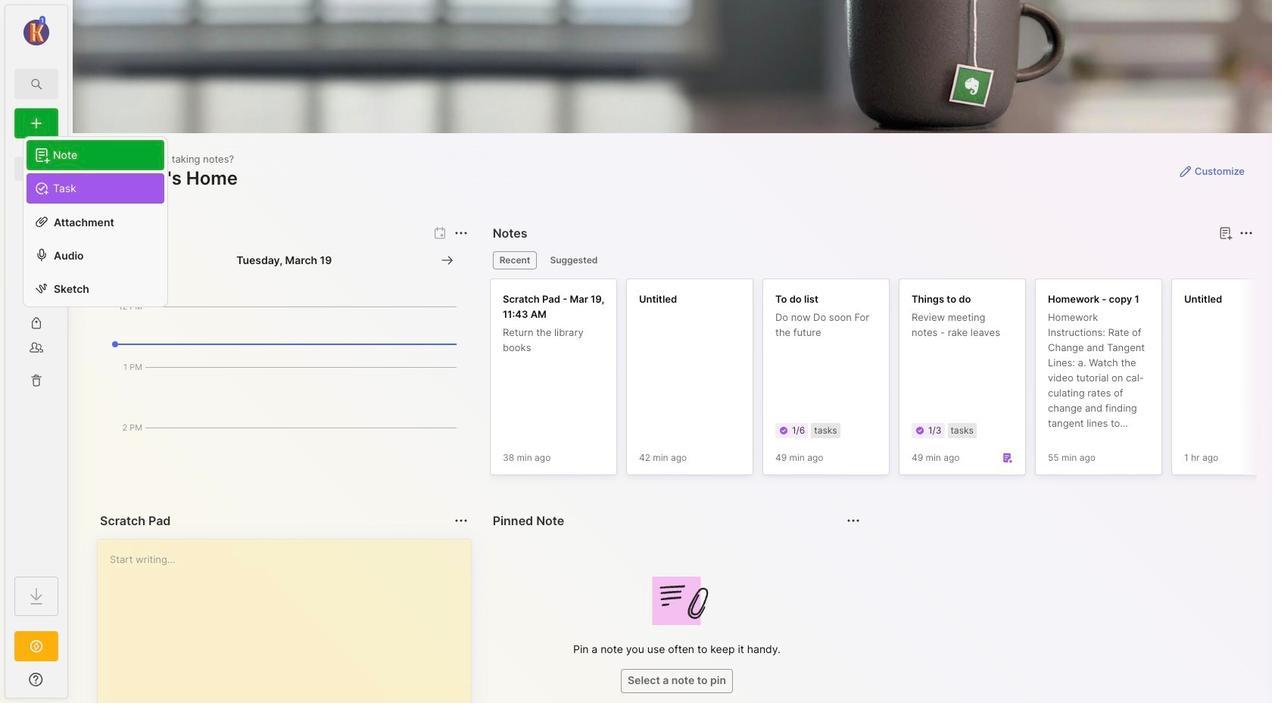 Task type: vqa. For each thing, say whether or not it's contained in the screenshot.
Medium header
no



Task type: locate. For each thing, give the bounding box(es) containing it.
More actions field
[[450, 223, 472, 244], [1236, 223, 1257, 244], [450, 510, 472, 532], [843, 510, 864, 532]]

2 tab from the left
[[543, 251, 605, 270]]

tab
[[493, 251, 537, 270], [543, 251, 605, 270]]

1 horizontal spatial tab
[[543, 251, 605, 270]]

0 horizontal spatial tab
[[493, 251, 537, 270]]

tree inside main element
[[5, 148, 67, 563]]

click to expand image
[[66, 676, 78, 694]]

WHAT'S NEW field
[[5, 668, 67, 692]]

edit search image
[[27, 75, 45, 93]]

tree
[[5, 148, 67, 563]]

tab list
[[493, 251, 1251, 270]]

row group
[[490, 279, 1272, 485]]

main element
[[0, 0, 73, 704]]

more actions image
[[452, 224, 470, 242], [1238, 224, 1256, 242], [452, 512, 470, 530], [845, 512, 863, 530]]



Task type: describe. For each thing, give the bounding box(es) containing it.
note creation menu element
[[27, 137, 164, 204]]

Choose date to view field
[[237, 253, 332, 268]]

1 tab from the left
[[493, 251, 537, 270]]

Start writing… text field
[[110, 540, 470, 704]]

Account field
[[5, 14, 67, 48]]

home image
[[29, 161, 44, 176]]

upgrade image
[[27, 638, 45, 656]]



